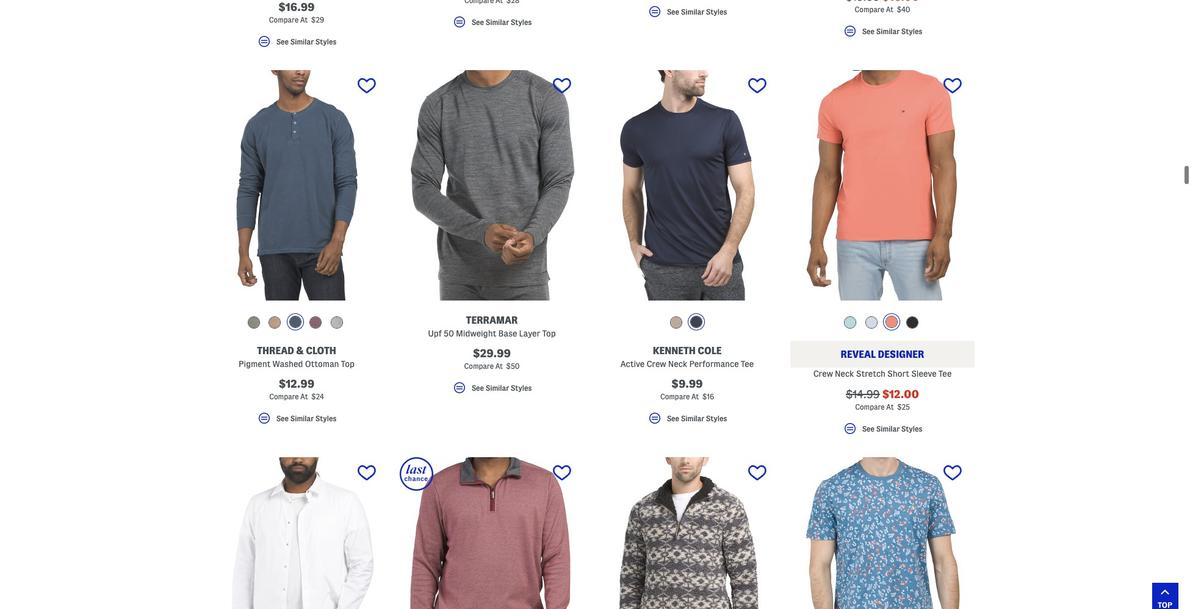 Task type: describe. For each thing, give the bounding box(es) containing it.
$16
[[702, 393, 714, 401]]

styles inside thread & cloth pigment washed ottoman top $12.99 compare at              $24 element
[[315, 415, 336, 423]]

crew neck stretch short sleeve tee image
[[790, 70, 975, 301]]

sable image
[[906, 317, 918, 329]]

$16.99 compare at              $29
[[269, 1, 324, 24]]

top for $12.99
[[341, 360, 355, 369]]

$16.99
[[278, 1, 315, 13]]

washed
[[272, 360, 303, 369]]

aqua blue image
[[844, 317, 856, 329]]

terramar upf 50 midweight base layer top $29.99 compare at              $50 element
[[400, 70, 584, 401]]

ottoman
[[305, 360, 339, 369]]

algae image
[[248, 317, 260, 329]]

thread & cloth pigment washed ottoman top $12.99 compare at              $24 element
[[204, 70, 389, 432]]

pursuit snap front shirt image
[[204, 458, 389, 610]]

midweight
[[456, 329, 496, 339]]

compare at              $40 link
[[790, 0, 975, 17]]

pigment washed ottoman top image
[[204, 70, 389, 301]]

base
[[498, 329, 517, 339]]

active crew neck performance tee image
[[595, 70, 779, 301]]

compare at              $28 element
[[400, 0, 584, 35]]

kenneth cole active crew neck performance tee $9.99 compare at              $16 element
[[595, 70, 779, 432]]

see inside compare at              $28 'element'
[[472, 18, 484, 26]]

reveal designer
[[841, 350, 924, 360]]

see similar styles inside bermuda sands compare at              $40 element
[[862, 27, 922, 35]]

performance
[[689, 360, 739, 369]]

compare at              $40
[[855, 6, 910, 14]]

compare for $9.99
[[660, 393, 690, 401]]

pigment
[[239, 360, 271, 369]]

cole
[[698, 346, 722, 357]]

compare inside $14.99 $12.00 compare at              $25
[[855, 404, 885, 411]]

designer
[[878, 350, 924, 360]]

&
[[296, 346, 304, 357]]

olive image
[[670, 317, 682, 329]]

similar inside kenneth cole active crew neck performance tee $9.99 compare at              $16 element
[[681, 415, 704, 423]]

compare for $16.99
[[269, 16, 299, 24]]

similar inside terramar upf 50 midweight base layer top $29.99 compare at              $50 element
[[486, 384, 509, 392]]

see similar styles inside compare at              $28 'element'
[[472, 18, 532, 26]]

see similar styles inside reveal designer crew neck stretch short sleeve tee compare at              $25 element
[[862, 425, 922, 433]]

see inside reveal designer crew neck stretch short sleeve tee compare at              $25 element
[[862, 425, 874, 433]]

see similar styles inside kenneth cole active crew neck performance tee $9.99 compare at              $16 element
[[667, 415, 727, 423]]

pinot image
[[310, 317, 322, 329]]

see similar styles inside 'karl lagerfeld paris $24.99 compare at              $40' element
[[667, 8, 727, 16]]

top for $29.99
[[542, 329, 556, 339]]

short
[[887, 369, 909, 379]]

reveal designer crew neck stretch short sleeve tee compare at              $25 element
[[790, 70, 975, 442]]

list box for $14.99
[[841, 314, 924, 334]]

50
[[444, 329, 454, 339]]

see inside visitor $16.99 compare at              $29 element
[[276, 38, 289, 46]]

see inside bermuda sands compare at              $40 element
[[862, 27, 874, 35]]

$29.99
[[473, 348, 511, 360]]

tee inside kenneth cole active crew neck performance tee
[[741, 360, 754, 369]]

similar inside visitor $16.99 compare at              $29 element
[[290, 38, 314, 46]]

styles inside reveal designer crew neck stretch short sleeve tee compare at              $25 element
[[901, 425, 922, 433]]

$14.99 $12.00 compare at              $25
[[846, 389, 919, 411]]

list box for kenneth
[[667, 314, 708, 334]]

ocean blue image
[[289, 316, 301, 328]]

see inside thread & cloth pigment washed ottoman top $12.99 compare at              $24 element
[[276, 415, 289, 423]]

styles inside 'karl lagerfeld paris $24.99 compare at              $40' element
[[706, 8, 727, 16]]

upf
[[428, 329, 442, 339]]

terramar upf 50 midweight base layer top
[[428, 316, 556, 339]]

$25
[[897, 404, 910, 411]]

similar inside reveal designer crew neck stretch short sleeve tee compare at              $25 element
[[876, 425, 900, 433]]

thread & cloth pigment washed ottoman top
[[239, 346, 355, 369]]

see inside 'karl lagerfeld paris $24.99 compare at              $40' element
[[667, 8, 679, 16]]

$9.99 compare at              $16
[[660, 379, 714, 401]]

top
[[1158, 601, 1172, 609]]

styles inside visitor $16.99 compare at              $29 element
[[315, 38, 336, 46]]



Task type: vqa. For each thing, say whether or not it's contained in the screenshot.
the rightmost $71
no



Task type: locate. For each thing, give the bounding box(es) containing it.
top
[[542, 329, 556, 339], [341, 360, 355, 369]]

crew left stretch
[[813, 369, 833, 379]]

crew down kenneth
[[646, 360, 666, 369]]

compare
[[855, 6, 884, 14], [269, 16, 299, 24], [464, 363, 494, 371], [269, 393, 299, 401], [660, 393, 690, 401], [855, 404, 885, 411]]

crew
[[646, 360, 666, 369], [813, 369, 833, 379]]

see similar styles inside terramar upf 50 midweight base layer top $29.99 compare at              $50 element
[[472, 384, 532, 392]]

crew inside kenneth cole active crew neck performance tee
[[646, 360, 666, 369]]

styles inside kenneth cole active crew neck performance tee $9.99 compare at              $16 element
[[706, 415, 727, 423]]

top link
[[1152, 583, 1178, 610]]

$29.99 compare at              $50
[[464, 348, 520, 371]]

red image
[[885, 316, 898, 328]]

kenneth
[[653, 346, 696, 357]]

0 vertical spatial top
[[542, 329, 556, 339]]

neck inside kenneth cole active crew neck performance tee
[[668, 360, 687, 369]]

copper image
[[269, 317, 281, 329]]

1 vertical spatial top
[[341, 360, 355, 369]]

upf 50 midweight base layer top image
[[400, 70, 584, 301]]

compare left $40
[[855, 6, 884, 14]]

0 horizontal spatial neck
[[668, 360, 687, 369]]

see inside terramar upf 50 midweight base layer top $29.99 compare at              $50 element
[[472, 384, 484, 392]]

top inside thread & cloth pigment washed ottoman top
[[341, 360, 355, 369]]

cotton jersey ditsy tee image
[[790, 458, 975, 610]]

see similar styles
[[667, 8, 727, 16], [472, 18, 532, 26], [862, 27, 922, 35], [276, 38, 336, 46], [472, 384, 532, 392], [276, 415, 336, 423], [667, 415, 727, 423], [862, 425, 922, 433]]

compare inside $29.99 compare at              $50
[[464, 363, 494, 371]]

compare inside $9.99 compare at              $16
[[660, 393, 690, 401]]

compare down the $29.99
[[464, 363, 494, 371]]

$50
[[506, 363, 520, 371]]

list box inside thread & cloth pigment washed ottoman top $12.99 compare at              $24 element
[[245, 314, 349, 334]]

terramar
[[466, 316, 518, 326]]

2 list box from the left
[[667, 314, 708, 334]]

list box up &
[[245, 314, 349, 334]]

list box up kenneth
[[667, 314, 708, 334]]

$29
[[311, 16, 324, 24]]

compare inside "link"
[[855, 6, 884, 14]]

breezy blue image
[[865, 317, 877, 329]]

similar inside bermuda sands compare at              $40 element
[[876, 27, 900, 35]]

similar
[[681, 8, 704, 16], [486, 18, 509, 26], [876, 27, 900, 35], [290, 38, 314, 46], [486, 384, 509, 392], [290, 415, 314, 423], [681, 415, 704, 423], [876, 425, 900, 433]]

0 horizontal spatial crew
[[646, 360, 666, 369]]

similar inside compare at              $28 'element'
[[486, 18, 509, 26]]

active
[[620, 360, 645, 369]]

3 list box from the left
[[841, 314, 924, 334]]

compare down '$16.99'
[[269, 16, 299, 24]]

sleeve
[[911, 369, 936, 379]]

styles inside bermuda sands compare at              $40 element
[[901, 27, 922, 35]]

list box for thread
[[245, 314, 349, 334]]

$24
[[311, 393, 324, 401]]

top right ottoman
[[341, 360, 355, 369]]

similar inside thread & cloth pigment washed ottoman top $12.99 compare at              $24 element
[[290, 415, 314, 423]]

karl lagerfeld paris $24.99 compare at              $40 element
[[595, 0, 779, 25]]

compare for $12.99
[[269, 393, 299, 401]]

0 horizontal spatial top
[[341, 360, 355, 369]]

see similar styles inside visitor $16.99 compare at              $29 element
[[276, 38, 336, 46]]

list box
[[245, 314, 349, 334], [667, 314, 708, 334], [841, 314, 924, 334]]

true navy image
[[690, 316, 702, 328]]

similar inside 'karl lagerfeld paris $24.99 compare at              $40' element
[[681, 8, 704, 16]]

neck
[[668, 360, 687, 369], [835, 369, 854, 379]]

neck down kenneth
[[668, 360, 687, 369]]

reveal
[[841, 350, 876, 360]]

tee right performance at the bottom
[[741, 360, 754, 369]]

compare inside '$12.99 compare at              $24'
[[269, 393, 299, 401]]

1 horizontal spatial top
[[542, 329, 556, 339]]

list box up reveal designer
[[841, 314, 924, 334]]

kenneth cole active crew neck performance tee
[[620, 346, 754, 369]]

$40
[[897, 6, 910, 14]]

see similar styles button
[[595, 4, 779, 25], [400, 15, 584, 35], [790, 24, 975, 44], [204, 34, 389, 54], [400, 381, 584, 401], [204, 411, 389, 432], [595, 411, 779, 432], [790, 422, 975, 442]]

stretch
[[856, 369, 885, 379]]

styles inside compare at              $28 'element'
[[511, 18, 532, 26]]

bermuda sands compare at              $40 element
[[790, 0, 975, 44]]

compare down $12.99
[[269, 393, 299, 401]]

see inside kenneth cole active crew neck performance tee $9.99 compare at              $16 element
[[667, 415, 679, 423]]

list box inside kenneth cole active crew neck performance tee $9.99 compare at              $16 element
[[667, 314, 708, 334]]

$9.99
[[672, 379, 703, 390]]

see
[[667, 8, 679, 16], [472, 18, 484, 26], [862, 27, 874, 35], [276, 38, 289, 46], [472, 384, 484, 392], [276, 415, 289, 423], [667, 415, 679, 423], [862, 425, 874, 433]]

2 horizontal spatial list box
[[841, 314, 924, 334]]

see similar styles inside thread & cloth pigment washed ottoman top $12.99 compare at              $24 element
[[276, 415, 336, 423]]

neck down reveal
[[835, 369, 854, 379]]

0 horizontal spatial list box
[[245, 314, 349, 334]]

styles
[[706, 8, 727, 16], [511, 18, 532, 26], [901, 27, 922, 35], [315, 38, 336, 46], [511, 384, 532, 392], [315, 415, 336, 423], [706, 415, 727, 423], [901, 425, 922, 433]]

top inside terramar upf 50 midweight base layer top
[[542, 329, 556, 339]]

$14.99
[[846, 389, 880, 400]]

compare down $14.99
[[855, 404, 885, 411]]

visitor $16.99 compare at              $29 element
[[204, 0, 389, 54]]

list box inside reveal designer crew neck stretch short sleeve tee compare at              $25 element
[[841, 314, 924, 334]]

big and tall glen haven half zip sweatshirt image
[[400, 458, 584, 610]]

$12.00
[[882, 389, 919, 400]]

top right the layer
[[542, 329, 556, 339]]

thread
[[257, 346, 294, 357]]

1 horizontal spatial list box
[[667, 314, 708, 334]]

premium sherpa quarter zip pull over sweatshirt image
[[595, 458, 779, 610]]

titanium image
[[331, 317, 343, 329]]

crew neck stretch short sleeve tee
[[813, 369, 952, 379]]

1 horizontal spatial crew
[[813, 369, 833, 379]]

tee
[[741, 360, 754, 369], [938, 369, 952, 379]]

compare for $29.99
[[464, 363, 494, 371]]

1 horizontal spatial tee
[[938, 369, 952, 379]]

0 horizontal spatial tee
[[741, 360, 754, 369]]

styles inside terramar upf 50 midweight base layer top $29.99 compare at              $50 element
[[511, 384, 532, 392]]

1 list box from the left
[[245, 314, 349, 334]]

compare inside '$16.99 compare at              $29'
[[269, 16, 299, 24]]

layer
[[519, 329, 540, 339]]

compare down "$9.99"
[[660, 393, 690, 401]]

$12.99
[[279, 379, 314, 390]]

$12.99 compare at              $24
[[269, 379, 324, 401]]

tee right the sleeve
[[938, 369, 952, 379]]

cloth
[[306, 346, 336, 357]]

1 horizontal spatial neck
[[835, 369, 854, 379]]



